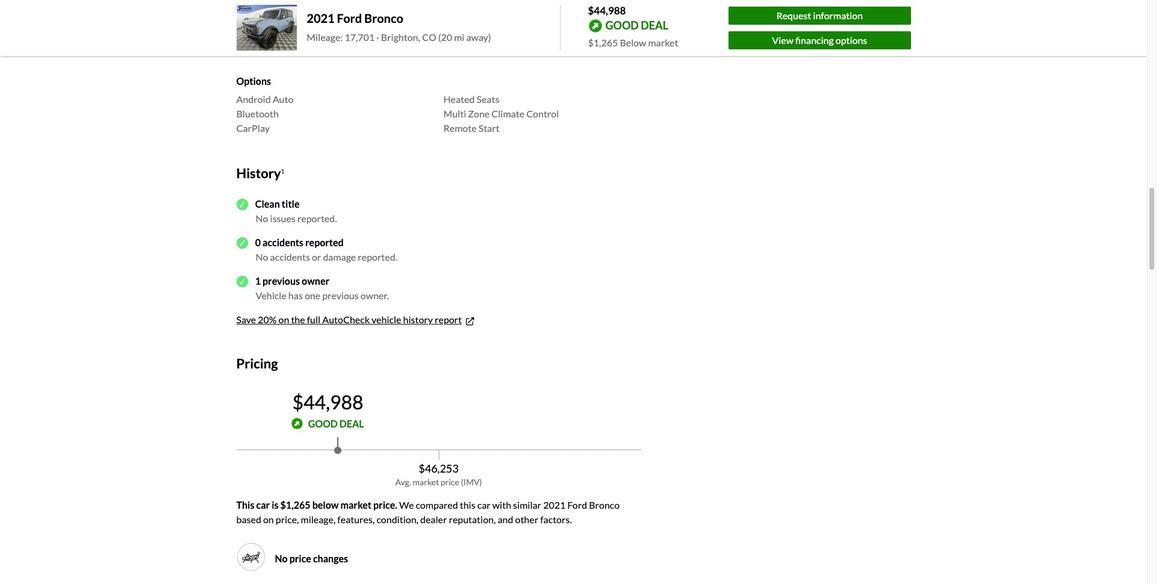 Task type: locate. For each thing, give the bounding box(es) containing it.
0 horizontal spatial previous
[[263, 275, 300, 287]]

auto
[[273, 93, 294, 105]]

1 horizontal spatial ford
[[568, 499, 587, 511]]

car inside we compared this car with similar 2021 ford bronco based on price, mileage, features, condition, dealer reputation, and other factors.
[[477, 499, 491, 511]]

market
[[648, 36, 678, 48], [413, 477, 439, 487], [341, 499, 372, 511]]

1 horizontal spatial market
[[413, 477, 439, 487]]

front
[[236, 43, 260, 54]]

2 vdpcheck image from the top
[[236, 276, 248, 287]]

price
[[441, 477, 459, 487], [290, 553, 311, 564]]

1 vertical spatial market
[[413, 477, 439, 487]]

$1,265
[[588, 36, 618, 48], [280, 499, 311, 511]]

ford up factors.
[[568, 499, 587, 511]]

0 vertical spatial accidents
[[263, 237, 304, 248]]

2021 up mileage:
[[307, 11, 335, 26]]

legroom: up volume:
[[466, 29, 503, 40]]

on down is at the bottom left of the page
[[263, 514, 274, 525]]

0 vertical spatial market
[[648, 36, 678, 48]]

1 horizontal spatial legroom:
[[466, 29, 503, 40]]

doors:
[[236, 29, 265, 40]]

1 vertical spatial $44,988
[[292, 390, 364, 414]]

market up features,
[[341, 499, 372, 511]]

1 horizontal spatial price
[[441, 477, 459, 487]]

1 horizontal spatial reported.
[[358, 251, 398, 263]]

we
[[399, 499, 414, 511]]

0 horizontal spatial price
[[290, 553, 311, 564]]

2021 inside we compared this car with similar 2021 ford bronco based on price, mileage, features, condition, dealer reputation, and other factors.
[[543, 499, 566, 511]]

reported.
[[297, 213, 337, 224], [358, 251, 398, 263]]

accidents down 0 accidents reported
[[270, 251, 310, 263]]

title
[[282, 198, 300, 210]]

history
[[236, 165, 281, 181]]

no
[[256, 213, 268, 224], [256, 251, 268, 263], [275, 553, 288, 564]]

43
[[302, 43, 313, 54]]

on
[[279, 314, 289, 325], [263, 514, 274, 525]]

1 vertical spatial previous
[[322, 290, 359, 301]]

0 vertical spatial no
[[256, 213, 268, 224]]

0 horizontal spatial $44,988
[[292, 390, 364, 414]]

owner.
[[361, 290, 389, 301]]

good
[[606, 18, 639, 32]]

0 vertical spatial price
[[441, 477, 459, 487]]

legroom: inside back legroom: cargo volume: 23 cu ft
[[466, 29, 503, 40]]

previous up vehicle
[[263, 275, 300, 287]]

$44,988
[[588, 4, 626, 17], [292, 390, 364, 414]]

good deal
[[606, 18, 669, 32]]

·
[[377, 32, 379, 43]]

0 vertical spatial 2021
[[307, 11, 335, 26]]

vehicle has one previous owner.
[[256, 290, 389, 301]]

carplay
[[236, 122, 270, 133]]

1 vertical spatial vdpcheck image
[[236, 276, 248, 287]]

we compared this car with similar 2021 ford bronco based on price, mileage, features, condition, dealer reputation, and other factors.
[[236, 499, 620, 525]]

23
[[507, 43, 519, 54]]

0
[[255, 237, 261, 248]]

reported. right the damage
[[358, 251, 398, 263]]

0 vertical spatial on
[[279, 314, 289, 325]]

issues
[[270, 213, 296, 224]]

2021 ford bronco image
[[236, 5, 297, 51]]

1 vertical spatial reported.
[[358, 251, 398, 263]]

vdpcheck image
[[236, 237, 248, 249]]

1 vertical spatial $1,265
[[280, 499, 311, 511]]

0 horizontal spatial bronco
[[364, 11, 403, 26]]

1 vdpcheck image from the top
[[236, 199, 248, 210]]

doors: 2 doors front legroom: 43 in
[[236, 29, 323, 54]]

car left is at the bottom left of the page
[[256, 499, 270, 511]]

history 1
[[236, 165, 284, 181]]

legroom: down doors
[[262, 43, 299, 54]]

brighton,
[[381, 32, 420, 43]]

1 vertical spatial legroom:
[[262, 43, 299, 54]]

price down '$46,253'
[[441, 477, 459, 487]]

0 horizontal spatial on
[[263, 514, 274, 525]]

accidents down "issues"
[[263, 237, 304, 248]]

previous up autocheck
[[322, 290, 359, 301]]

options
[[236, 76, 271, 87]]

bronco inside we compared this car with similar 2021 ford bronco based on price, mileage, features, condition, dealer reputation, and other factors.
[[589, 499, 620, 511]]

bronco inside 2021 ford bronco mileage: 17,701 · brighton, co (20 mi away)
[[364, 11, 403, 26]]

0 horizontal spatial legroom:
[[262, 43, 299, 54]]

1 vertical spatial 2021
[[543, 499, 566, 511]]

1 horizontal spatial car
[[477, 499, 491, 511]]

similar
[[513, 499, 541, 511]]

2 horizontal spatial market
[[648, 36, 678, 48]]

this
[[460, 499, 476, 511]]

1 horizontal spatial $1,265
[[588, 36, 618, 48]]

vdpcheck image left clean
[[236, 199, 248, 210]]

view
[[772, 34, 794, 46]]

previous
[[263, 275, 300, 287], [322, 290, 359, 301]]

2 vertical spatial no
[[275, 553, 288, 564]]

vehicle
[[256, 290, 287, 301]]

ford up 17,701
[[337, 11, 362, 26]]

1 vertical spatial accidents
[[270, 251, 310, 263]]

0 horizontal spatial ford
[[337, 11, 362, 26]]

heated seats multi zone climate control remote start
[[444, 93, 559, 133]]

factors.
[[540, 514, 572, 525]]

accidents for 0
[[263, 237, 304, 248]]

seats
[[477, 93, 499, 105]]

0 horizontal spatial reported.
[[297, 213, 337, 224]]

market down deal
[[648, 36, 678, 48]]

1 vertical spatial bronco
[[589, 499, 620, 511]]

cu
[[521, 43, 530, 54]]

2 vertical spatial market
[[341, 499, 372, 511]]

good deal
[[308, 418, 364, 429]]

1 vertical spatial no
[[256, 251, 268, 263]]

back
[[444, 29, 464, 40]]

1 up vehicle
[[255, 275, 261, 287]]

vehicle
[[372, 314, 401, 325]]

legroom: inside doors: 2 doors front legroom: 43 in
[[262, 43, 299, 54]]

0 horizontal spatial 2021
[[307, 11, 335, 26]]

1 vertical spatial ford
[[568, 499, 587, 511]]

ft
[[532, 43, 539, 54]]

2 car from the left
[[477, 499, 491, 511]]

2021
[[307, 11, 335, 26], [543, 499, 566, 511]]

car right 'this'
[[477, 499, 491, 511]]

view financing options
[[772, 34, 867, 46]]

remote
[[444, 122, 477, 133]]

0 vertical spatial bronco
[[364, 11, 403, 26]]

1 horizontal spatial $44,988
[[588, 4, 626, 17]]

1 horizontal spatial bronco
[[589, 499, 620, 511]]

no price changes image
[[236, 543, 265, 571], [241, 547, 260, 567]]

0 vertical spatial 1
[[281, 167, 284, 174]]

$1,265 down good
[[588, 36, 618, 48]]

$1,265 below market
[[588, 36, 678, 48]]

clean
[[255, 198, 280, 210]]

1 horizontal spatial previous
[[322, 290, 359, 301]]

vdpcheck image
[[236, 199, 248, 210], [236, 276, 248, 287]]

legroom:
[[466, 29, 503, 40], [262, 43, 299, 54]]

ford
[[337, 11, 362, 26], [568, 499, 587, 511]]

1 horizontal spatial 2021
[[543, 499, 566, 511]]

price left changes
[[290, 553, 311, 564]]

reported. up the reported
[[297, 213, 337, 224]]

on left the
[[279, 314, 289, 325]]

0 horizontal spatial 1
[[255, 275, 261, 287]]

co
[[422, 32, 436, 43]]

0 vertical spatial vdpcheck image
[[236, 199, 248, 210]]

0 vertical spatial ford
[[337, 11, 362, 26]]

no down the price,
[[275, 553, 288, 564]]

one
[[305, 290, 320, 301]]

owner
[[302, 275, 329, 287]]

request information button
[[729, 7, 911, 25]]

0 vertical spatial legroom:
[[466, 29, 503, 40]]

start
[[479, 122, 500, 133]]

2021 up factors.
[[543, 499, 566, 511]]

1 vertical spatial 1
[[255, 275, 261, 287]]

clean title
[[255, 198, 300, 210]]

0 vertical spatial $44,988
[[588, 4, 626, 17]]

accidents
[[263, 237, 304, 248], [270, 251, 310, 263]]

1 up clean title
[[281, 167, 284, 174]]

1 horizontal spatial on
[[279, 314, 289, 325]]

no down '0'
[[256, 251, 268, 263]]

vdpcheck image up "save"
[[236, 276, 248, 287]]

no down clean
[[256, 213, 268, 224]]

or
[[312, 251, 321, 263]]

1 vertical spatial on
[[263, 514, 274, 525]]

this car is $1,265 below market price.
[[236, 499, 397, 511]]

financing
[[796, 34, 834, 46]]

ford inside we compared this car with similar 2021 ford bronco based on price, mileage, features, condition, dealer reputation, and other factors.
[[568, 499, 587, 511]]

market inside $46,253 avg. market price (imv)
[[413, 477, 439, 487]]

ford inside 2021 ford bronco mileage: 17,701 · brighton, co (20 mi away)
[[337, 11, 362, 26]]

avg.
[[395, 477, 411, 487]]

other
[[515, 514, 538, 525]]

market down '$46,253'
[[413, 477, 439, 487]]

2
[[268, 29, 273, 40]]

$1,265 up the price,
[[280, 499, 311, 511]]

bronco
[[364, 11, 403, 26], [589, 499, 620, 511]]

1 horizontal spatial 1
[[281, 167, 284, 174]]

0 horizontal spatial car
[[256, 499, 270, 511]]

0 vertical spatial $1,265
[[588, 36, 618, 48]]



Task type: vqa. For each thing, say whether or not it's contained in the screenshot.
THE SELLER
no



Task type: describe. For each thing, give the bounding box(es) containing it.
request
[[777, 10, 811, 21]]

below
[[620, 36, 646, 48]]

compared
[[416, 499, 458, 511]]

mileage:
[[307, 32, 343, 43]]

vdpcheck image for clean title
[[236, 199, 248, 210]]

climate
[[492, 108, 525, 119]]

price inside $46,253 avg. market price (imv)
[[441, 477, 459, 487]]

price.
[[373, 499, 397, 511]]

dealer
[[420, 514, 447, 525]]

0 vertical spatial reported.
[[297, 213, 337, 224]]

condition,
[[377, 514, 419, 525]]

0 accidents reported
[[255, 237, 344, 248]]

based
[[236, 514, 261, 525]]

changes
[[313, 553, 348, 564]]

request information
[[777, 10, 863, 21]]

save 20% on the full autocheck vehicle history report link
[[236, 314, 476, 327]]

good
[[308, 418, 338, 429]]

in
[[315, 43, 323, 54]]

vdpcheck image for 1 previous owner
[[236, 276, 248, 287]]

report
[[435, 314, 462, 325]]

features,
[[337, 514, 375, 525]]

history
[[403, 314, 433, 325]]

2021 ford bronco mileage: 17,701 · brighton, co (20 mi away)
[[307, 11, 491, 43]]

damage
[[323, 251, 356, 263]]

no for clean
[[256, 213, 268, 224]]

is
[[272, 499, 279, 511]]

information
[[813, 10, 863, 21]]

no issues reported.
[[256, 213, 337, 224]]

(20
[[438, 32, 452, 43]]

cargo
[[444, 43, 469, 54]]

1 inside the history 1
[[281, 167, 284, 174]]

deal
[[641, 18, 669, 32]]

save
[[236, 314, 256, 325]]

heated
[[444, 93, 475, 105]]

the
[[291, 314, 305, 325]]

and
[[498, 514, 513, 525]]

autocheck
[[322, 314, 370, 325]]

pricing
[[236, 356, 278, 372]]

control
[[526, 108, 559, 119]]

options
[[836, 34, 867, 46]]

android auto bluetooth carplay
[[236, 93, 294, 133]]

no price changes
[[275, 553, 348, 564]]

save 20% on the full autocheck vehicle history report
[[236, 314, 462, 325]]

on inside we compared this car with similar 2021 ford bronco based on price, mileage, features, condition, dealer reputation, and other factors.
[[263, 514, 274, 525]]

deal
[[340, 418, 364, 429]]

measurements
[[236, 11, 301, 22]]

no accidents or damage reported.
[[256, 251, 398, 263]]

market for $1,265
[[648, 36, 678, 48]]

$44,988 for good deal
[[292, 390, 364, 414]]

market for $46,253
[[413, 477, 439, 487]]

1 vertical spatial price
[[290, 553, 311, 564]]

away)
[[466, 32, 491, 43]]

view financing options button
[[729, 31, 911, 49]]

price,
[[276, 514, 299, 525]]

reputation,
[[449, 514, 496, 525]]

$44,988 for $1,265
[[588, 4, 626, 17]]

has
[[288, 290, 303, 301]]

multi
[[444, 108, 466, 119]]

no for 0
[[256, 251, 268, 263]]

$46,253 avg. market price (imv)
[[395, 462, 482, 487]]

17,701
[[345, 32, 375, 43]]

volume:
[[471, 43, 504, 54]]

1 previous owner
[[255, 275, 329, 287]]

20%
[[258, 314, 277, 325]]

full
[[307, 314, 321, 325]]

this
[[236, 499, 254, 511]]

with
[[493, 499, 511, 511]]

bluetooth
[[236, 108, 279, 119]]

0 vertical spatial previous
[[263, 275, 300, 287]]

$46,253
[[419, 462, 459, 475]]

zone
[[468, 108, 490, 119]]

(imv)
[[461, 477, 482, 487]]

2021 inside 2021 ford bronco mileage: 17,701 · brighton, co (20 mi away)
[[307, 11, 335, 26]]

reported
[[305, 237, 344, 248]]

android
[[236, 93, 271, 105]]

back legroom: cargo volume: 23 cu ft
[[444, 29, 539, 54]]

good deal image
[[292, 418, 303, 430]]

0 horizontal spatial $1,265
[[280, 499, 311, 511]]

below
[[312, 499, 339, 511]]

mileage,
[[301, 514, 336, 525]]

1 car from the left
[[256, 499, 270, 511]]

mi
[[454, 32, 465, 43]]

save 20% on the full autocheck vehicle history report image
[[464, 315, 476, 327]]

accidents for no
[[270, 251, 310, 263]]

0 horizontal spatial market
[[341, 499, 372, 511]]



